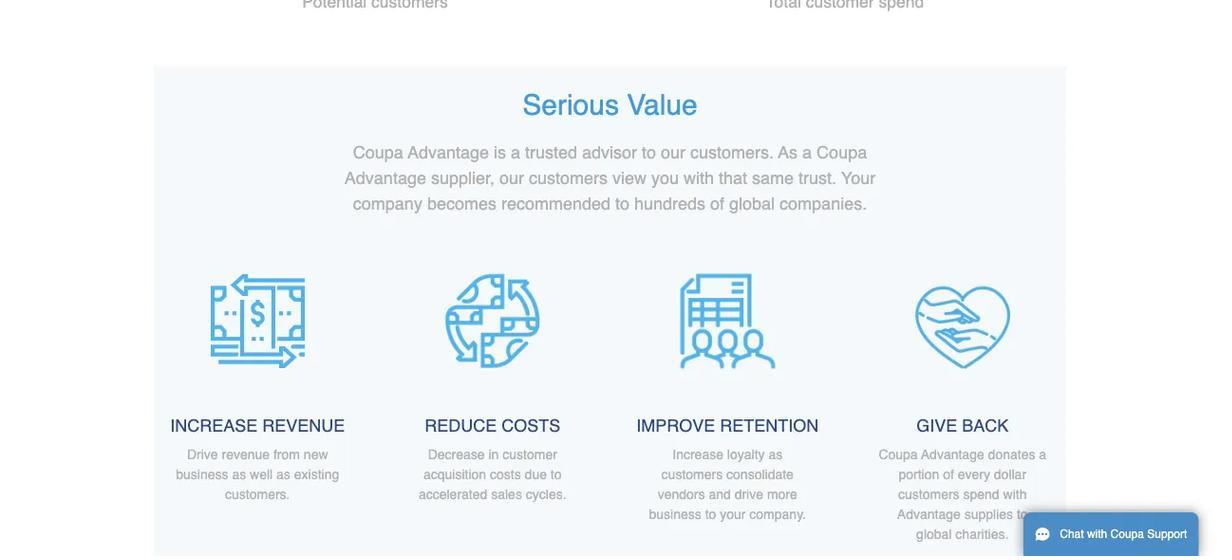 Task type: vqa. For each thing, say whether or not it's contained in the screenshot.
INCREASE
yes



Task type: describe. For each thing, give the bounding box(es) containing it.
coupa inside button
[[1111, 528, 1144, 541]]

new
[[304, 447, 328, 462]]

1 vertical spatial our
[[500, 169, 524, 188]]

company
[[353, 194, 422, 214]]

your
[[720, 507, 746, 522]]

hundreds
[[634, 194, 706, 214]]

sales
[[491, 487, 522, 502]]

advantage up company on the top left of page
[[345, 169, 426, 188]]

back
[[962, 416, 1009, 436]]

portion
[[899, 467, 939, 483]]

of inside coupa advantage is a trusted advisor to our customers. as a coupa advantage supplier, our customers view you with that same trust. your company becomes recommended to hundreds of global companies.
[[710, 194, 725, 214]]

your
[[841, 169, 876, 188]]

business inside drive revenue from new business as well as existing customers.
[[176, 467, 228, 482]]

decrease
[[428, 447, 485, 462]]

customers inside coupa advantage donates a portion of every dollar customers spend with advantage supplies to global charities.
[[898, 487, 960, 503]]

to inside decrease in customer acquisition costs due to accelerated sales cycles.
[[551, 467, 562, 482]]

customer
[[503, 447, 557, 462]]

costs
[[490, 467, 521, 482]]

charities.
[[956, 527, 1009, 542]]

with inside coupa advantage donates a portion of every dollar customers spend with advantage supplies to global charities.
[[1003, 487, 1027, 503]]

support
[[1148, 528, 1187, 541]]

accelerated
[[419, 487, 487, 502]]

0 horizontal spatial as
[[232, 467, 246, 482]]

revenue
[[262, 416, 345, 436]]

to up you
[[642, 143, 656, 163]]

costs
[[502, 416, 561, 436]]

global inside coupa advantage donates a portion of every dollar customers spend with advantage supplies to global charities.
[[917, 527, 952, 542]]

spend
[[963, 487, 1000, 503]]

chat with coupa support button
[[1024, 513, 1199, 557]]

with inside coupa advantage is a trusted advisor to our customers. as a coupa advantage supplier, our customers view you with that same trust. your company becomes recommended to hundreds of global companies.
[[684, 169, 714, 188]]

becomes
[[427, 194, 497, 214]]

to down view
[[615, 194, 630, 214]]

donates
[[988, 447, 1036, 463]]

serious
[[523, 89, 619, 122]]

customers inside increase loyalty as customers consolidate vendors and drive more business to your company.
[[662, 467, 723, 482]]

coupa advantage donates a portion of every dollar customers spend with advantage supplies to global charities.
[[879, 447, 1047, 542]]

as
[[778, 143, 798, 163]]

customers. inside coupa advantage is a trusted advisor to our customers. as a coupa advantage supplier, our customers view you with that same trust. your company becomes recommended to hundreds of global companies.
[[690, 143, 774, 163]]

increase
[[673, 447, 724, 462]]

retention
[[720, 416, 819, 436]]

as inside increase loyalty as customers consolidate vendors and drive more business to your company.
[[769, 447, 783, 462]]

coupa inside coupa advantage donates a portion of every dollar customers spend with advantage supplies to global charities.
[[879, 447, 918, 463]]

revenue
[[222, 447, 270, 462]]

chat
[[1060, 528, 1084, 541]]

business inside increase loyalty as customers consolidate vendors and drive more business to your company.
[[649, 507, 702, 522]]

advantage down portion
[[897, 507, 961, 522]]

existing
[[294, 467, 339, 482]]

advisor
[[582, 143, 637, 163]]

dollar
[[994, 467, 1027, 483]]

to inside coupa advantage donates a portion of every dollar customers spend with advantage supplies to global charities.
[[1017, 507, 1028, 522]]

supplier,
[[431, 169, 495, 188]]

recommended
[[501, 194, 611, 214]]

1 horizontal spatial a
[[803, 143, 812, 163]]

1 horizontal spatial as
[[276, 467, 290, 482]]

chat with coupa support
[[1060, 528, 1187, 541]]

give
[[917, 416, 958, 436]]



Task type: locate. For each thing, give the bounding box(es) containing it.
coupa
[[353, 143, 404, 163], [817, 143, 867, 163], [879, 447, 918, 463], [1111, 528, 1144, 541]]

to right supplies
[[1017, 507, 1028, 522]]

0 horizontal spatial business
[[176, 467, 228, 482]]

a right as
[[803, 143, 812, 163]]

that
[[719, 169, 747, 188]]

supplies
[[965, 507, 1013, 522]]

1 horizontal spatial with
[[1003, 487, 1027, 503]]

0 vertical spatial customers.
[[690, 143, 774, 163]]

business down 'drive'
[[176, 467, 228, 482]]

and
[[709, 487, 731, 502]]

our up you
[[661, 143, 686, 163]]

coupa up company on the top left of page
[[353, 143, 404, 163]]

global left charities.
[[917, 527, 952, 542]]

to right due
[[551, 467, 562, 482]]

from
[[273, 447, 300, 462]]

drive revenue from new business as well as existing customers.
[[176, 447, 339, 502]]

customers down portion
[[898, 487, 960, 503]]

company.
[[750, 507, 806, 522]]

0 horizontal spatial customers
[[529, 169, 608, 188]]

improve
[[637, 416, 715, 436]]

reduce costs
[[425, 416, 561, 436]]

more
[[767, 487, 798, 502]]

reduce
[[425, 416, 497, 436]]

a for portion
[[1039, 447, 1047, 463]]

1 vertical spatial with
[[1003, 487, 1027, 503]]

value
[[627, 89, 698, 122]]

advantage up supplier,
[[408, 143, 489, 163]]

a for trusted
[[511, 143, 520, 163]]

of down that
[[710, 194, 725, 214]]

loyalty
[[727, 447, 765, 462]]

with inside button
[[1087, 528, 1108, 541]]

decrease in customer acquisition costs due to accelerated sales cycles.
[[419, 447, 567, 502]]

2 horizontal spatial with
[[1087, 528, 1108, 541]]

serious value
[[523, 89, 698, 122]]

trusted
[[525, 143, 577, 163]]

you
[[651, 169, 679, 188]]

customers
[[529, 169, 608, 188], [662, 467, 723, 482], [898, 487, 960, 503]]

0 vertical spatial our
[[661, 143, 686, 163]]

is
[[494, 143, 506, 163]]

0 horizontal spatial our
[[500, 169, 524, 188]]

1 vertical spatial of
[[943, 467, 954, 483]]

view
[[613, 169, 647, 188]]

1 horizontal spatial of
[[943, 467, 954, 483]]

a inside coupa advantage donates a portion of every dollar customers spend with advantage supplies to global charities.
[[1039, 447, 1047, 463]]

of left every
[[943, 467, 954, 483]]

business down the vendors
[[649, 507, 702, 522]]

due
[[525, 467, 547, 482]]

0 horizontal spatial global
[[729, 194, 775, 214]]

with
[[684, 169, 714, 188], [1003, 487, 1027, 503], [1087, 528, 1108, 541]]

customers.
[[690, 143, 774, 163], [225, 487, 290, 502]]

drive
[[735, 487, 764, 502]]

0 horizontal spatial customers.
[[225, 487, 290, 502]]

in
[[489, 447, 499, 462]]

consolidate
[[727, 467, 794, 482]]

to inside increase loyalty as customers consolidate vendors and drive more business to your company.
[[705, 507, 716, 522]]

customers. inside drive revenue from new business as well as existing customers.
[[225, 487, 290, 502]]

0 vertical spatial of
[[710, 194, 725, 214]]

give back
[[917, 416, 1009, 436]]

1 vertical spatial global
[[917, 527, 952, 542]]

acquisition
[[424, 467, 486, 482]]

cycles.
[[526, 487, 567, 502]]

our down is
[[500, 169, 524, 188]]

same
[[752, 169, 794, 188]]

2 vertical spatial customers
[[898, 487, 960, 503]]

our
[[661, 143, 686, 163], [500, 169, 524, 188]]

as up consolidate
[[769, 447, 783, 462]]

customers up 'recommended'
[[529, 169, 608, 188]]

2 horizontal spatial customers
[[898, 487, 960, 503]]

every
[[958, 467, 990, 483]]

1 horizontal spatial customers.
[[690, 143, 774, 163]]

as
[[769, 447, 783, 462], [232, 467, 246, 482], [276, 467, 290, 482]]

of
[[710, 194, 725, 214], [943, 467, 954, 483]]

to down and
[[705, 507, 716, 522]]

customers down increase
[[662, 467, 723, 482]]

0 horizontal spatial with
[[684, 169, 714, 188]]

as down from
[[276, 467, 290, 482]]

drive
[[187, 447, 218, 462]]

increase
[[170, 416, 258, 436]]

0 vertical spatial business
[[176, 467, 228, 482]]

companies.
[[780, 194, 867, 214]]

of inside coupa advantage donates a portion of every dollar customers spend with advantage supplies to global charities.
[[943, 467, 954, 483]]

0 horizontal spatial of
[[710, 194, 725, 214]]

customers. up that
[[690, 143, 774, 163]]

with right you
[[684, 169, 714, 188]]

2 horizontal spatial as
[[769, 447, 783, 462]]

0 vertical spatial global
[[729, 194, 775, 214]]

with down 'dollar'
[[1003, 487, 1027, 503]]

trust.
[[799, 169, 837, 188]]

vendors
[[658, 487, 705, 502]]

business
[[176, 467, 228, 482], [649, 507, 702, 522]]

1 vertical spatial business
[[649, 507, 702, 522]]

coupa left support
[[1111, 528, 1144, 541]]

customers inside coupa advantage is a trusted advisor to our customers. as a coupa advantage supplier, our customers view you with that same trust. your company becomes recommended to hundreds of global companies.
[[529, 169, 608, 188]]

1 horizontal spatial our
[[661, 143, 686, 163]]

1 horizontal spatial customers
[[662, 467, 723, 482]]

increase loyalty as customers consolidate vendors and drive more business to your company.
[[649, 447, 806, 522]]

1 vertical spatial customers.
[[225, 487, 290, 502]]

customers. down well
[[225, 487, 290, 502]]

1 vertical spatial customers
[[662, 467, 723, 482]]

0 horizontal spatial a
[[511, 143, 520, 163]]

as down revenue on the bottom left of the page
[[232, 467, 246, 482]]

coupa up the your
[[817, 143, 867, 163]]

coupa up portion
[[879, 447, 918, 463]]

1 horizontal spatial global
[[917, 527, 952, 542]]

to
[[642, 143, 656, 163], [615, 194, 630, 214], [551, 467, 562, 482], [705, 507, 716, 522], [1017, 507, 1028, 522]]

a right donates
[[1039, 447, 1047, 463]]

advantage
[[408, 143, 489, 163], [345, 169, 426, 188], [921, 447, 985, 463], [897, 507, 961, 522]]

0 vertical spatial with
[[684, 169, 714, 188]]

increase revenue
[[170, 416, 345, 436]]

global
[[729, 194, 775, 214], [917, 527, 952, 542]]

1 horizontal spatial business
[[649, 507, 702, 522]]

0 vertical spatial customers
[[529, 169, 608, 188]]

coupa advantage is a trusted advisor to our customers. as a coupa advantage supplier, our customers view you with that same trust. your company becomes recommended to hundreds of global companies.
[[345, 143, 876, 214]]

global inside coupa advantage is a trusted advisor to our customers. as a coupa advantage supplier, our customers view you with that same trust. your company becomes recommended to hundreds of global companies.
[[729, 194, 775, 214]]

2 vertical spatial with
[[1087, 528, 1108, 541]]

well
[[250, 467, 273, 482]]

improve retention
[[637, 416, 819, 436]]

2 horizontal spatial a
[[1039, 447, 1047, 463]]

advantage up every
[[921, 447, 985, 463]]

a right is
[[511, 143, 520, 163]]

with right chat
[[1087, 528, 1108, 541]]

a
[[511, 143, 520, 163], [803, 143, 812, 163], [1039, 447, 1047, 463]]

global down that
[[729, 194, 775, 214]]



